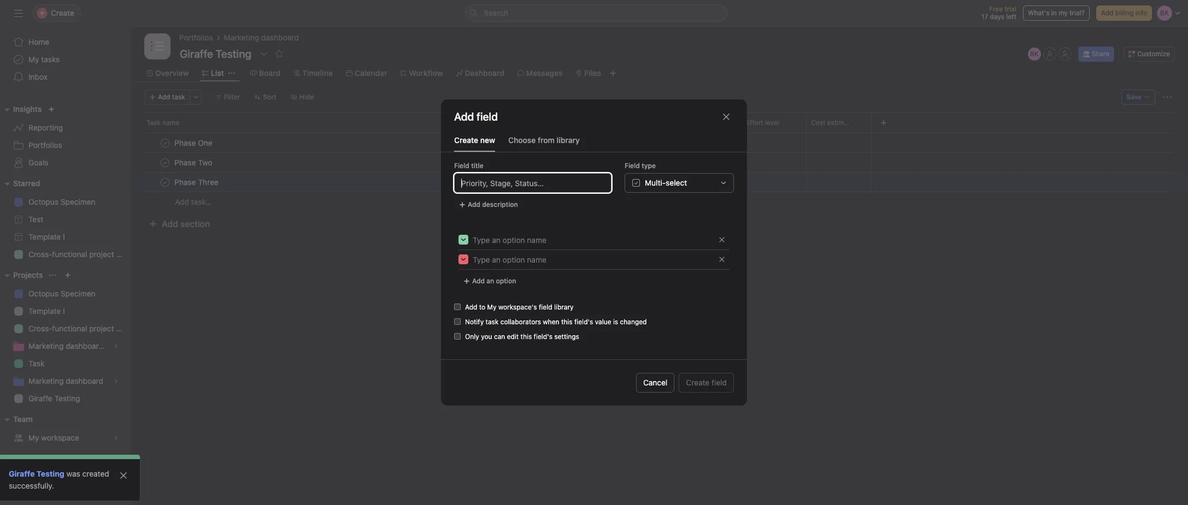Task type: locate. For each thing, give the bounding box(es) containing it.
1 functional from the top
[[52, 250, 87, 259]]

1 vertical spatial library
[[554, 303, 574, 312]]

field left type
[[625, 162, 640, 170]]

0 vertical spatial remove option image
[[719, 237, 725, 243]]

cross-functional project plan up dashboards
[[28, 324, 131, 333]]

i down test link on the left of page
[[63, 232, 65, 242]]

Notify task collaborators when this field's value is changed checkbox
[[454, 319, 461, 325]]

1 vertical spatial octopus specimen
[[28, 289, 96, 298]]

1 vertical spatial field's
[[534, 333, 553, 341]]

octopus inside starred element
[[28, 197, 58, 207]]

field's for settings
[[534, 333, 553, 341]]

portfolios inside the insights element
[[28, 140, 62, 150]]

1 horizontal spatial task
[[146, 119, 161, 127]]

marketing dashboard down task link
[[28, 377, 103, 386]]

pr button
[[486, 156, 544, 169]]

completed image down task name at the top
[[159, 136, 172, 150]]

0 vertical spatial functional
[[52, 250, 87, 259]]

Phase One text field
[[172, 137, 216, 148]]

giraffe testing up the successfully.
[[9, 470, 64, 479]]

marketing
[[224, 33, 259, 42], [28, 342, 64, 351], [28, 377, 64, 386]]

trial
[[1005, 5, 1017, 13]]

i up marketing dashboards
[[63, 307, 65, 316]]

giraffe up team
[[28, 394, 52, 403]]

1 horizontal spatial portfolios
[[179, 33, 213, 42]]

notify task collaborators when this field's value is changed
[[465, 318, 647, 326]]

my inside teams element
[[28, 433, 39, 443]]

1 vertical spatial cross-functional project plan link
[[7, 320, 131, 338]]

0 vertical spatial octopus
[[28, 197, 58, 207]]

cross- up marketing dashboards link
[[28, 324, 52, 333]]

fr button
[[486, 176, 544, 189]]

cross-
[[28, 250, 52, 259], [28, 324, 52, 333]]

0 vertical spatial type an option name field
[[468, 231, 714, 249]]

0 vertical spatial i
[[63, 232, 65, 242]]

create for create new
[[454, 136, 478, 145]]

cancel button
[[636, 373, 675, 393]]

octopus inside the projects element
[[28, 289, 58, 298]]

marketing dashboards link
[[7, 338, 125, 355]]

cross- for first cross-functional project plan link from the top of the page
[[28, 250, 52, 259]]

remove option image for 1st type an option name field from the bottom of the 'create new' tab panel
[[719, 256, 725, 263]]

0 vertical spatial giraffe testing
[[28, 394, 80, 403]]

add section
[[162, 219, 210, 229]]

dashboard inside the projects element
[[66, 377, 103, 386]]

task name
[[146, 119, 179, 127]]

remove option image
[[719, 237, 725, 243], [719, 256, 725, 263]]

create inside 'button'
[[686, 378, 710, 388]]

marketing dashboard inside the projects element
[[28, 377, 103, 386]]

0 horizontal spatial task
[[28, 359, 45, 368]]

1 vertical spatial giraffe
[[9, 470, 35, 479]]

field left title
[[454, 162, 469, 170]]

row containing ja
[[131, 133, 1188, 153]]

Type an option name field
[[468, 231, 714, 249], [468, 250, 714, 269]]

1 vertical spatial completed checkbox
[[159, 156, 172, 169]]

1 vertical spatial octopus specimen link
[[7, 285, 125, 303]]

0 vertical spatial this
[[561, 318, 573, 326]]

2 project from the top
[[89, 324, 114, 333]]

0 vertical spatial dashboard
[[261, 33, 299, 42]]

2 i from the top
[[63, 307, 65, 316]]

row
[[131, 113, 1188, 133], [144, 132, 1175, 133], [131, 133, 1188, 153]]

close this dialog image
[[722, 113, 731, 121]]

1 field from the left
[[454, 162, 469, 170]]

0 horizontal spatial create
[[454, 136, 478, 145]]

— text field down — text field at right
[[811, 179, 871, 187]]

2 completed image from the top
[[159, 156, 172, 169]]

1 vertical spatial i
[[63, 307, 65, 316]]

0 vertical spatial create
[[454, 136, 478, 145]]

create left new
[[454, 136, 478, 145]]

add field dialog
[[441, 99, 747, 406]]

my inside 'create new' tab panel
[[487, 303, 497, 312]]

2 vertical spatial my
[[28, 433, 39, 443]]

task inside 'create new' tab panel
[[486, 318, 499, 326]]

effort level
[[746, 119, 780, 127]]

add left task…
[[175, 197, 189, 207]]

template i up marketing dashboards link
[[28, 307, 65, 316]]

template down projects
[[28, 307, 61, 316]]

1 vertical spatial portfolios
[[28, 140, 62, 150]]

add down overview link at the top left of page
[[158, 93, 170, 101]]

marketing dashboard link up add to starred icon
[[224, 32, 299, 44]]

completed image up completed checkbox
[[159, 156, 172, 169]]

0 horizontal spatial task
[[172, 93, 185, 101]]

0 vertical spatial completed image
[[159, 136, 172, 150]]

giraffe
[[28, 394, 52, 403], [9, 470, 35, 479]]

cancel
[[643, 378, 668, 388]]

octopus specimen for template i
[[28, 289, 96, 298]]

0 vertical spatial completed checkbox
[[159, 136, 172, 150]]

octopus specimen link
[[7, 194, 125, 211], [7, 285, 125, 303]]

1 vertical spatial my
[[487, 303, 497, 312]]

marketing dashboard link down marketing dashboards link
[[7, 373, 125, 390]]

my workspace link
[[7, 430, 125, 447]]

field's left "value"
[[574, 318, 593, 326]]

functional
[[52, 250, 87, 259], [52, 324, 87, 333]]

add left to
[[465, 303, 477, 312]]

task left name
[[146, 119, 161, 127]]

template
[[28, 232, 61, 242], [28, 307, 61, 316]]

template i inside starred element
[[28, 232, 65, 242]]

0 vertical spatial plan
[[116, 250, 131, 259]]

search
[[484, 8, 508, 17]]

testing up teams element
[[54, 394, 80, 403]]

test link
[[7, 211, 125, 228]]

0 horizontal spatial marketing dashboard link
[[7, 373, 125, 390]]

octopus for projects
[[28, 289, 58, 298]]

marketing up list
[[224, 33, 259, 42]]

giraffe up the successfully.
[[9, 470, 35, 479]]

my inside global element
[[28, 55, 39, 64]]

completed image for ja
[[159, 136, 172, 150]]

project up dashboards
[[89, 324, 114, 333]]

template i link up marketing dashboards
[[7, 303, 125, 320]]

2 template i link from the top
[[7, 303, 125, 320]]

1 plan from the top
[[116, 250, 131, 259]]

1 vertical spatial cross-functional project plan
[[28, 324, 131, 333]]

cross- inside starred element
[[28, 250, 52, 259]]

octopus specimen up test link on the left of page
[[28, 197, 96, 207]]

task down overview
[[172, 93, 185, 101]]

1 vertical spatial marketing dashboard
[[28, 377, 103, 386]]

project inside starred element
[[89, 250, 114, 259]]

testing up the invite
[[37, 470, 64, 479]]

my right to
[[487, 303, 497, 312]]

1 vertical spatial field
[[712, 378, 727, 388]]

0 vertical spatial testing
[[54, 394, 80, 403]]

add for add task…
[[175, 197, 189, 207]]

dashboard up add to starred icon
[[261, 33, 299, 42]]

completed checkbox for pr
[[159, 156, 172, 169]]

0 vertical spatial octopus specimen link
[[7, 194, 125, 211]]

0 vertical spatial template
[[28, 232, 61, 242]]

inbox
[[28, 72, 48, 81]]

add inside button
[[158, 93, 170, 101]]

None text field
[[177, 44, 254, 63]]

marketing up task link
[[28, 342, 64, 351]]

giraffe testing up teams element
[[28, 394, 80, 403]]

0 horizontal spatial portfolios
[[28, 140, 62, 150]]

0 horizontal spatial this
[[521, 333, 532, 341]]

edit
[[507, 333, 519, 341]]

0 vertical spatial my
[[28, 55, 39, 64]]

2 template i from the top
[[28, 307, 65, 316]]

1 horizontal spatial this
[[561, 318, 573, 326]]

1 vertical spatial functional
[[52, 324, 87, 333]]

template i link inside the projects element
[[7, 303, 125, 320]]

what's in my trial? button
[[1023, 5, 1090, 21]]

home link
[[7, 33, 125, 51]]

task for task name
[[146, 119, 161, 127]]

functional down test link on the left of page
[[52, 250, 87, 259]]

octopus specimen link for template i
[[7, 285, 125, 303]]

free trial 17 days left
[[982, 5, 1017, 21]]

task inside button
[[172, 93, 185, 101]]

1 cross- from the top
[[28, 250, 52, 259]]

1 vertical spatial marketing
[[28, 342, 64, 351]]

0 horizontal spatial marketing dashboard
[[28, 377, 103, 386]]

3 completed image from the top
[[159, 176, 172, 189]]

1 template i link from the top
[[7, 228, 125, 246]]

template i down test
[[28, 232, 65, 242]]

this up settings
[[561, 318, 573, 326]]

1 vertical spatial template i link
[[7, 303, 125, 320]]

1 horizontal spatial dashboard
[[261, 33, 299, 42]]

1 horizontal spatial portfolios link
[[179, 32, 213, 44]]

0 horizontal spatial portfolios link
[[7, 137, 125, 154]]

2 cross-functional project plan from the top
[[28, 324, 131, 333]]

add for add billing info
[[1101, 9, 1114, 17]]

— text field up — text field at right
[[811, 139, 871, 148]]

add for add section
[[162, 219, 178, 229]]

0 vertical spatial — text field
[[811, 139, 871, 148]]

1 vertical spatial task
[[28, 359, 45, 368]]

specimen inside starred element
[[61, 197, 96, 207]]

0 horizontal spatial field
[[454, 162, 469, 170]]

1 vertical spatial giraffe testing
[[9, 470, 64, 479]]

add inside button
[[162, 219, 178, 229]]

0 vertical spatial marketing
[[224, 33, 259, 42]]

0 vertical spatial template i
[[28, 232, 65, 242]]

portfolios link up list "link"
[[179, 32, 213, 44]]

1 vertical spatial specimen
[[61, 289, 96, 298]]

completed image inside phase three cell
[[159, 176, 172, 189]]

2 cross-functional project plan link from the top
[[7, 320, 131, 338]]

marketing dashboard link
[[224, 32, 299, 44], [7, 373, 125, 390]]

octopus specimen link down projects
[[7, 285, 125, 303]]

multi-select
[[645, 178, 687, 187]]

field inside 'button'
[[712, 378, 727, 388]]

cross- inside the projects element
[[28, 324, 52, 333]]

1 vertical spatial template i
[[28, 307, 65, 316]]

type
[[642, 162, 656, 170]]

template i
[[28, 232, 65, 242], [28, 307, 65, 316]]

task down marketing dashboards link
[[28, 359, 45, 368]]

2 specimen from the top
[[61, 289, 96, 298]]

2 functional from the top
[[52, 324, 87, 333]]

invite
[[31, 487, 50, 496]]

0 vertical spatial field
[[539, 303, 552, 312]]

octopus specimen
[[28, 197, 96, 207], [28, 289, 96, 298]]

0 vertical spatial cross-functional project plan
[[28, 250, 131, 259]]

0 horizontal spatial dashboard
[[66, 377, 103, 386]]

octopus specimen inside starred element
[[28, 197, 96, 207]]

phase three cell
[[131, 172, 482, 192]]

library right from
[[557, 136, 580, 145]]

my down team
[[28, 433, 39, 443]]

1 remove option image from the top
[[719, 237, 725, 243]]

template inside the projects element
[[28, 307, 61, 316]]

cross- up projects
[[28, 250, 52, 259]]

1 vertical spatial — text field
[[811, 179, 871, 187]]

completed checkbox inside phase one cell
[[159, 136, 172, 150]]

specimen up test link on the left of page
[[61, 197, 96, 207]]

list image
[[151, 40, 164, 53]]

1 cross-functional project plan from the top
[[28, 250, 131, 259]]

workspace
[[41, 433, 79, 443]]

days
[[990, 13, 1005, 21]]

2 field from the left
[[625, 162, 640, 170]]

2 vertical spatial marketing
[[28, 377, 64, 386]]

only you can edit this field's settings
[[465, 333, 579, 341]]

dashboard
[[465, 68, 504, 78]]

1 vertical spatial dashboard
[[66, 377, 103, 386]]

estimate
[[827, 119, 854, 127]]

cross-functional project plan
[[28, 250, 131, 259], [28, 324, 131, 333]]

create right cancel
[[686, 378, 710, 388]]

list link
[[202, 67, 224, 79]]

fr row
[[131, 172, 1188, 192]]

phase one cell
[[131, 133, 482, 153]]

projects element
[[0, 266, 131, 410]]

library inside 'create new' tab panel
[[554, 303, 574, 312]]

completed image inside phase one cell
[[159, 136, 172, 150]]

giraffe inside the projects element
[[28, 394, 52, 403]]

add task… row
[[131, 192, 1188, 212]]

octopus specimen inside the projects element
[[28, 289, 96, 298]]

description
[[482, 201, 518, 209]]

template down test
[[28, 232, 61, 242]]

cross-functional project plan down test link on the left of page
[[28, 250, 131, 259]]

1 horizontal spatial task
[[486, 318, 499, 326]]

1 vertical spatial remove option image
[[719, 256, 725, 263]]

0 vertical spatial project
[[89, 250, 114, 259]]

portfolios link down the reporting
[[7, 137, 125, 154]]

title
[[471, 162, 484, 170]]

marketing dashboard up add to starred icon
[[224, 33, 299, 42]]

add left description
[[468, 201, 481, 209]]

task
[[172, 93, 185, 101], [486, 318, 499, 326]]

Priority, Stage, Status… text field
[[454, 173, 612, 193]]

1 completed checkbox from the top
[[159, 136, 172, 150]]

search button
[[465, 4, 728, 22]]

add for add task
[[158, 93, 170, 101]]

1 octopus specimen from the top
[[28, 197, 96, 207]]

task for task
[[28, 359, 45, 368]]

marketing dashboard
[[224, 33, 299, 42], [28, 377, 103, 386]]

0 vertical spatial cross-functional project plan link
[[7, 246, 131, 263]]

template i link
[[7, 228, 125, 246], [7, 303, 125, 320]]

dashboard down task link
[[66, 377, 103, 386]]

0 vertical spatial field's
[[574, 318, 593, 326]]

octopus up test
[[28, 197, 58, 207]]

tab list containing create new
[[441, 134, 747, 153]]

home
[[28, 37, 49, 46]]

add inside row
[[175, 197, 189, 207]]

completed image left phase three text box
[[159, 176, 172, 189]]

2 cross- from the top
[[28, 324, 52, 333]]

1 template i from the top
[[28, 232, 65, 242]]

specimen
[[61, 197, 96, 207], [61, 289, 96, 298]]

octopus for starred
[[28, 197, 58, 207]]

1 template from the top
[[28, 232, 61, 242]]

i inside the projects element
[[63, 307, 65, 316]]

1 completed image from the top
[[159, 136, 172, 150]]

project down test link on the left of page
[[89, 250, 114, 259]]

1 vertical spatial this
[[521, 333, 532, 341]]

giraffe testing inside the projects element
[[28, 394, 80, 403]]

task for add
[[172, 93, 185, 101]]

tab list
[[441, 134, 747, 153]]

task up you
[[486, 318, 499, 326]]

0 vertical spatial task
[[172, 93, 185, 101]]

add left billing
[[1101, 9, 1114, 17]]

1 vertical spatial template
[[28, 307, 61, 316]]

— text field
[[811, 139, 871, 148], [811, 179, 871, 187]]

2 plan from the top
[[116, 324, 131, 333]]

add inside "button"
[[472, 277, 485, 285]]

completed image for pr
[[159, 156, 172, 169]]

marketing dashboards
[[28, 342, 107, 351]]

header untitled section tree grid
[[131, 133, 1188, 212]]

bk
[[1030, 50, 1039, 58]]

1 vertical spatial task
[[486, 318, 499, 326]]

giraffe testing link up the successfully.
[[9, 470, 64, 479]]

1 — text field from the top
[[811, 139, 871, 148]]

functional inside starred element
[[52, 250, 87, 259]]

notify
[[465, 318, 484, 326]]

portfolios down the reporting
[[28, 140, 62, 150]]

1 i from the top
[[63, 232, 65, 242]]

marketing for marketing dashboards link
[[28, 342, 64, 351]]

— text field for fr
[[811, 179, 871, 187]]

functional up marketing dashboards
[[52, 324, 87, 333]]

field's down when at the bottom left
[[534, 333, 553, 341]]

completed checkbox down task name at the top
[[159, 136, 172, 150]]

giraffe testing link up teams element
[[7, 390, 125, 408]]

octopus specimen down projects
[[28, 289, 96, 298]]

2 completed checkbox from the top
[[159, 156, 172, 169]]

add left an
[[472, 277, 485, 285]]

1 specimen from the top
[[61, 197, 96, 207]]

1 vertical spatial type an option name field
[[468, 250, 714, 269]]

fr
[[490, 178, 495, 186]]

specimen up dashboards
[[61, 289, 96, 298]]

0 vertical spatial octopus specimen
[[28, 197, 96, 207]]

1 horizontal spatial create
[[686, 378, 710, 388]]

global element
[[0, 27, 131, 92]]

octopus down projects
[[28, 289, 58, 298]]

completed checkbox up completed checkbox
[[159, 156, 172, 169]]

value
[[595, 318, 611, 326]]

1 horizontal spatial marketing dashboard
[[224, 33, 299, 42]]

octopus specimen link up test
[[7, 194, 125, 211]]

0 vertical spatial template i link
[[7, 228, 125, 246]]

octopus specimen link for test
[[7, 194, 125, 211]]

1 horizontal spatial field
[[712, 378, 727, 388]]

cross-functional project plan inside the projects element
[[28, 324, 131, 333]]

overview link
[[146, 67, 189, 79]]

workspace's
[[499, 303, 537, 312]]

2 template from the top
[[28, 307, 61, 316]]

specimen for test
[[61, 197, 96, 207]]

1 vertical spatial project
[[89, 324, 114, 333]]

cross-functional project plan link up marketing dashboards
[[7, 320, 131, 338]]

1 horizontal spatial field
[[625, 162, 640, 170]]

2 remove option image from the top
[[719, 256, 725, 263]]

my left tasks
[[28, 55, 39, 64]]

template i link down test
[[7, 228, 125, 246]]

field's
[[574, 318, 593, 326], [534, 333, 553, 341]]

ja
[[489, 139, 496, 147]]

what's in my trial?
[[1028, 9, 1085, 17]]

template i inside the projects element
[[28, 307, 65, 316]]

add description button
[[454, 197, 523, 213]]

1 type an option name field from the top
[[468, 231, 714, 249]]

add to starred image
[[275, 49, 284, 58]]

goals link
[[7, 154, 125, 172]]

cost estimate
[[811, 119, 854, 127]]

2 octopus specimen link from the top
[[7, 285, 125, 303]]

bk button
[[1028, 48, 1041, 61]]

portfolios up list "link"
[[179, 33, 213, 42]]

2 octopus specimen from the top
[[28, 289, 96, 298]]

phase two cell
[[131, 153, 482, 173]]

insights button
[[0, 103, 42, 116]]

0 vertical spatial giraffe
[[28, 394, 52, 403]]

my workspace
[[28, 433, 79, 443]]

1 vertical spatial cross-
[[28, 324, 52, 333]]

this right edit
[[521, 333, 532, 341]]

task inside the projects element
[[28, 359, 45, 368]]

1 vertical spatial completed image
[[159, 156, 172, 169]]

specimen inside the projects element
[[61, 289, 96, 298]]

1 horizontal spatial field's
[[574, 318, 593, 326]]

2 — text field from the top
[[811, 179, 871, 187]]

completed image inside phase two cell
[[159, 156, 172, 169]]

completed image for fr
[[159, 176, 172, 189]]

field
[[539, 303, 552, 312], [712, 378, 727, 388]]

add an option button
[[459, 274, 521, 289]]

0 horizontal spatial field
[[539, 303, 552, 312]]

0 vertical spatial marketing dashboard link
[[224, 32, 299, 44]]

2 octopus from the top
[[28, 289, 58, 298]]

octopus specimen for test
[[28, 197, 96, 207]]

1 project from the top
[[89, 250, 114, 259]]

field's for value
[[574, 318, 593, 326]]

what's
[[1028, 9, 1050, 17]]

2 vertical spatial completed image
[[159, 176, 172, 189]]

portfolios link
[[179, 32, 213, 44], [7, 137, 125, 154]]

1 octopus from the top
[[28, 197, 58, 207]]

completed image
[[159, 136, 172, 150], [159, 156, 172, 169], [159, 176, 172, 189]]

cross-functional project plan link down test link on the left of page
[[7, 246, 131, 263]]

completed checkbox inside phase two cell
[[159, 156, 172, 169]]

0 vertical spatial task
[[146, 119, 161, 127]]

an
[[487, 277, 494, 285]]

1 vertical spatial octopus
[[28, 289, 58, 298]]

add left section
[[162, 219, 178, 229]]

0 vertical spatial cross-
[[28, 250, 52, 259]]

library up notify task collaborators when this field's value is changed
[[554, 303, 574, 312]]

1 vertical spatial create
[[686, 378, 710, 388]]

1 octopus specimen link from the top
[[7, 194, 125, 211]]

marketing down task link
[[28, 377, 64, 386]]

0 vertical spatial specimen
[[61, 197, 96, 207]]

1 vertical spatial plan
[[116, 324, 131, 333]]

Completed checkbox
[[159, 136, 172, 150], [159, 156, 172, 169]]



Task type: vqa. For each thing, say whether or not it's contained in the screenshot.
Cross-
yes



Task type: describe. For each thing, give the bounding box(es) containing it.
is
[[613, 318, 618, 326]]

field title
[[454, 162, 484, 170]]

0 vertical spatial portfolios link
[[179, 32, 213, 44]]

close image
[[119, 472, 128, 480]]

free
[[989, 5, 1003, 13]]

add an option
[[472, 277, 516, 285]]

testing inside the projects element
[[54, 394, 80, 403]]

template inside starred element
[[28, 232, 61, 242]]

insights element
[[0, 99, 131, 174]]

project for first cross-functional project plan link from the top of the page
[[89, 250, 114, 259]]

task…
[[191, 197, 212, 207]]

remove option image for first type an option name field from the top
[[719, 237, 725, 243]]

field type
[[625, 162, 656, 170]]

add for add to my workspace's field library
[[465, 303, 477, 312]]

goals
[[28, 158, 48, 167]]

Add to My workspace's field library checkbox
[[454, 304, 461, 310]]

workflow link
[[400, 67, 443, 79]]

option
[[496, 277, 516, 285]]

marketing for bottom marketing dashboard link
[[28, 377, 64, 386]]

create new
[[454, 136, 495, 145]]

nov 21
[[551, 139, 572, 147]]

list
[[211, 68, 224, 78]]

create for create field
[[686, 378, 710, 388]]

hide sidebar image
[[14, 9, 23, 17]]

search list box
[[465, 4, 728, 22]]

teams element
[[0, 410, 131, 449]]

create field button
[[679, 373, 734, 393]]

test
[[28, 215, 43, 224]]

add billing info
[[1101, 9, 1147, 17]]

project for 1st cross-functional project plan link from the bottom of the page
[[89, 324, 114, 333]]

0 vertical spatial giraffe testing link
[[7, 390, 125, 408]]

files
[[585, 68, 601, 78]]

add billing info button
[[1097, 5, 1152, 21]]

dashboard link
[[456, 67, 504, 79]]

pr
[[489, 158, 496, 166]]

0 vertical spatial marketing dashboard
[[224, 33, 299, 42]]

2 type an option name field from the top
[[468, 250, 714, 269]]

add to my workspace's field library
[[465, 303, 574, 312]]

21
[[565, 139, 572, 147]]

invite button
[[10, 482, 57, 501]]

reporting
[[28, 123, 63, 132]]

add for add description
[[468, 201, 481, 209]]

you
[[481, 333, 492, 341]]

this for when
[[561, 318, 573, 326]]

field for field type
[[625, 162, 640, 170]]

cross- for 1st cross-functional project plan link from the bottom of the page
[[28, 324, 52, 333]]

changed
[[620, 318, 647, 326]]

share
[[1092, 50, 1110, 58]]

timeline link
[[294, 67, 333, 79]]

Phase Two text field
[[172, 157, 216, 168]]

completed checkbox for ja
[[159, 136, 172, 150]]

plan inside starred element
[[116, 250, 131, 259]]

messages
[[526, 68, 563, 78]]

files link
[[576, 67, 601, 79]]

created
[[82, 470, 109, 479]]

template i link inside starred element
[[7, 228, 125, 246]]

level
[[765, 119, 780, 127]]

team
[[13, 415, 33, 424]]

timeline
[[302, 68, 333, 78]]

multi-
[[645, 178, 666, 187]]

my tasks link
[[7, 51, 125, 68]]

name
[[162, 119, 179, 127]]

add field
[[454, 110, 498, 123]]

Only you can edit this field's settings checkbox
[[454, 333, 461, 340]]

1 cross-functional project plan link from the top
[[7, 246, 131, 263]]

add task… button
[[175, 196, 212, 208]]

dashboards
[[66, 342, 107, 351]]

pr row
[[131, 153, 1188, 173]]

0 vertical spatial portfolios
[[179, 33, 213, 42]]

info
[[1136, 9, 1147, 17]]

collaborators
[[501, 318, 541, 326]]

1 vertical spatial marketing dashboard link
[[7, 373, 125, 390]]

field for field title
[[454, 162, 469, 170]]

row containing task name
[[131, 113, 1188, 133]]

plan inside the projects element
[[116, 324, 131, 333]]

add task button
[[144, 90, 190, 105]]

starred element
[[0, 174, 131, 266]]

template i for template i link inside starred element
[[28, 232, 65, 242]]

select
[[666, 178, 687, 187]]

cost
[[811, 119, 826, 127]]

james
[[501, 139, 521, 147]]

add task…
[[175, 197, 212, 207]]

add for add an option
[[472, 277, 485, 285]]

Completed checkbox
[[159, 176, 172, 189]]

multi-select button
[[625, 173, 734, 193]]

1 vertical spatial giraffe testing link
[[9, 470, 64, 479]]

messages link
[[518, 67, 563, 79]]

create new tab panel
[[441, 153, 747, 406]]

0 vertical spatial library
[[557, 136, 580, 145]]

projects button
[[0, 269, 43, 282]]

my for my workspace
[[28, 433, 39, 443]]

was created successfully.
[[9, 470, 109, 491]]

to
[[479, 303, 486, 312]]

1 vertical spatial testing
[[37, 470, 64, 479]]

effort
[[746, 119, 764, 127]]

my
[[1059, 9, 1068, 17]]

1 vertical spatial portfolios link
[[7, 137, 125, 154]]

i inside starred element
[[63, 232, 65, 242]]

1 horizontal spatial marketing dashboard link
[[224, 32, 299, 44]]

my for my tasks
[[28, 55, 39, 64]]

insights
[[13, 104, 42, 114]]

billing
[[1116, 9, 1134, 17]]

starred button
[[0, 177, 40, 190]]

my tasks
[[28, 55, 60, 64]]

— text field
[[811, 159, 871, 167]]

left
[[1007, 13, 1017, 21]]

board link
[[250, 67, 280, 79]]

projects
[[13, 271, 43, 280]]

section
[[180, 219, 210, 229]]

settings
[[555, 333, 579, 341]]

create field
[[686, 378, 727, 388]]

overview
[[155, 68, 189, 78]]

template i for template i link within the projects element
[[28, 307, 65, 316]]

specimen for template i
[[61, 289, 96, 298]]

17
[[982, 13, 988, 21]]

from
[[538, 136, 555, 145]]

add task
[[158, 93, 185, 101]]

calendar link
[[346, 67, 387, 79]]

functional inside the projects element
[[52, 324, 87, 333]]

when
[[543, 318, 560, 326]]

Phase Three text field
[[172, 177, 222, 188]]

— text field for ja
[[811, 139, 871, 148]]

reporting link
[[7, 119, 125, 137]]

board
[[259, 68, 280, 78]]

workflow
[[409, 68, 443, 78]]

assignee
[[486, 119, 514, 127]]

this for edit
[[521, 333, 532, 341]]

task for notify
[[486, 318, 499, 326]]

choose from library
[[508, 136, 580, 145]]

cross-functional project plan inside starred element
[[28, 250, 131, 259]]

trial?
[[1070, 9, 1085, 17]]



